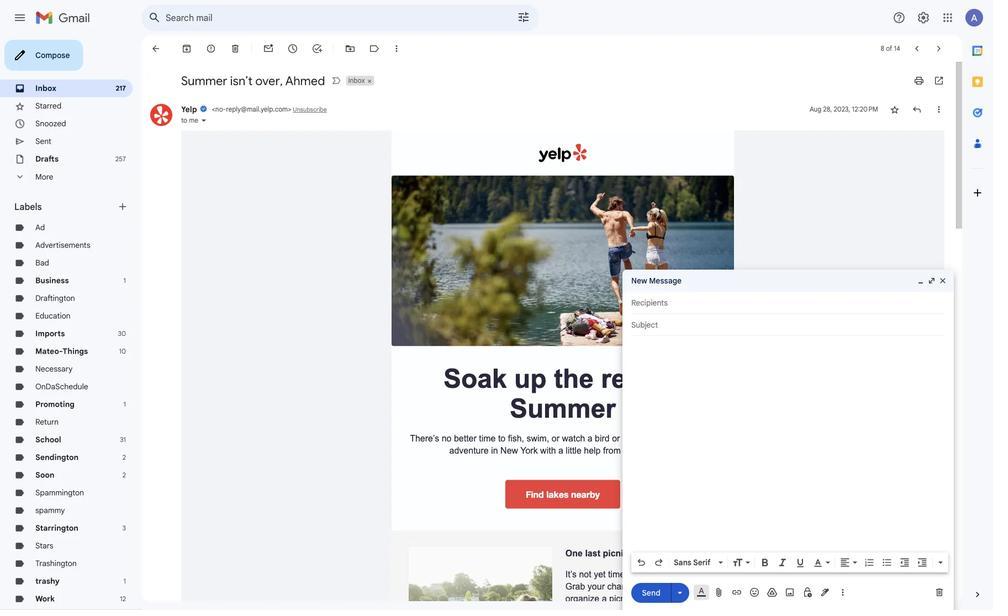 Task type: vqa. For each thing, say whether or not it's contained in the screenshot.
the bottommost 'external'
no



Task type: locate. For each thing, give the bounding box(es) containing it.
to
[[181, 116, 187, 125], [498, 434, 506, 444], [589, 606, 597, 610]]

1 horizontal spatial find
[[637, 594, 654, 604]]

1 vertical spatial 2
[[122, 471, 126, 479]]

0 vertical spatial of
[[887, 44, 893, 53]]

find left lakes
[[526, 489, 544, 500]]

1 vertical spatial 1
[[124, 400, 126, 409]]

things
[[63, 346, 88, 356]]

1 horizontal spatial a
[[588, 434, 593, 444]]

1 horizontal spatial inbox
[[348, 77, 365, 85]]

1 horizontal spatial of
[[887, 44, 893, 53]]

up
[[515, 364, 547, 394]]

summer
[[181, 73, 227, 88], [510, 394, 616, 423]]

0 vertical spatial help
[[584, 446, 601, 456]]

with inside there's no better time to fish, swim, or watch a bird or two. make every day an adventure in new york with a little help from local reviews.
[[541, 446, 556, 456]]

from down bird
[[603, 446, 621, 456]]

0 horizontal spatial to
[[181, 116, 187, 125]]

yelp cell
[[181, 104, 293, 114]]

inbox inside inbox button
[[348, 77, 365, 85]]

1 vertical spatial new
[[501, 446, 518, 456]]

there's
[[410, 434, 439, 444]]

necessary
[[35, 364, 73, 374]]

1 for business
[[124, 277, 126, 285]]

time
[[479, 434, 496, 444], [608, 570, 625, 580]]

ahmed
[[285, 73, 325, 88]]

new inside dialog
[[632, 276, 648, 285]]

underline ‪(⌘u)‬ image
[[795, 558, 806, 569]]

1 vertical spatial summer
[[510, 394, 616, 423]]

a left little
[[559, 446, 564, 456]]

lakes image
[[392, 176, 734, 346]]

1 horizontal spatial with
[[624, 606, 640, 610]]

imports link
[[35, 329, 65, 338]]

1 vertical spatial help
[[642, 606, 659, 610]]

< no-reply@mail.yelp.com >
[[212, 105, 291, 114]]

summer up watch
[[510, 394, 616, 423]]

1 horizontal spatial summer
[[510, 394, 616, 423]]

None search field
[[141, 4, 539, 31]]

no
[[442, 434, 452, 444]]

ondaschedule link
[[35, 382, 88, 392]]

1 for trashy
[[124, 577, 126, 586]]

help down send button
[[642, 606, 659, 610]]

1 horizontal spatial time
[[608, 570, 625, 580]]

2 2 from the top
[[122, 471, 126, 479]]

0 vertical spatial 1
[[124, 277, 126, 285]]

sent link
[[35, 136, 51, 146]]

minimize image
[[917, 276, 926, 285]]

30
[[118, 330, 126, 338]]

delete image
[[230, 43, 241, 54]]

1 horizontal spatial to
[[498, 434, 506, 444]]

1 vertical spatial a
[[559, 446, 564, 456]]

0 horizontal spatial find
[[526, 489, 544, 500]]

or right bird
[[612, 434, 620, 444]]

1 vertical spatial time
[[608, 570, 625, 580]]

0 vertical spatial time
[[479, 434, 496, 444]]

1 up 12
[[124, 577, 126, 586]]

help
[[584, 446, 601, 456], [642, 606, 659, 610]]

to left fish,
[[498, 434, 506, 444]]

14
[[894, 44, 901, 53]]

labels
[[14, 201, 42, 212]]

compose button
[[4, 40, 83, 71]]

0 vertical spatial 2
[[122, 453, 126, 462]]

2 horizontal spatial a
[[602, 594, 607, 604]]

1 horizontal spatial from
[[662, 606, 679, 610]]

2 for sendington
[[122, 453, 126, 462]]

not starred image
[[890, 104, 901, 115]]

starred link
[[35, 101, 61, 111]]

3 1 from the top
[[124, 577, 126, 586]]

swim,
[[527, 434, 550, 444]]

inbox down move to image
[[348, 77, 365, 85]]

make
[[641, 434, 663, 444]]

better
[[454, 434, 477, 444]]

with
[[541, 446, 556, 456], [624, 606, 640, 610]]

a inside it's not yet time for indoor hangs. grab your charcuterie board and organize a picnic. find the best spots to picnic with help from y
[[602, 594, 607, 604]]

for
[[628, 570, 638, 580]]

2 1 from the top
[[124, 400, 126, 409]]

0 horizontal spatial help
[[584, 446, 601, 456]]

picnic
[[603, 549, 629, 559], [599, 606, 622, 610]]

york
[[521, 446, 538, 456]]

1 vertical spatial of
[[657, 364, 683, 394]]

soak
[[444, 364, 507, 394]]

spots
[[566, 606, 587, 610]]

mateo-
[[35, 346, 63, 356]]

starrington
[[35, 523, 78, 533]]

insert files using drive image
[[767, 587, 778, 598]]

1 vertical spatial find
[[637, 594, 654, 604]]

0 vertical spatial with
[[541, 446, 556, 456]]

2 vertical spatial 1
[[124, 577, 126, 586]]

0 vertical spatial to
[[181, 116, 187, 125]]

time inside there's no better time to fish, swim, or watch a bird or two. make every day an adventure in new york with a little help from local reviews.
[[479, 434, 496, 444]]

your
[[588, 582, 605, 592]]

formatting options toolbar
[[632, 553, 949, 573]]

reviews.
[[644, 446, 677, 456]]

or
[[552, 434, 560, 444], [612, 434, 620, 444]]

of right 8
[[887, 44, 893, 53]]

2 vertical spatial to
[[589, 606, 597, 610]]

necessary link
[[35, 364, 73, 374]]

sendington
[[35, 453, 79, 462]]

no-
[[215, 105, 226, 114]]

settings image
[[917, 11, 931, 24]]

the right 'up'
[[554, 364, 594, 394]]

close image
[[939, 276, 948, 285]]

support image
[[893, 11, 906, 24]]

pop out image
[[928, 276, 937, 285]]

a left bird
[[588, 434, 593, 444]]

a down your
[[602, 594, 607, 604]]

picnic down 'picnic.'
[[599, 606, 622, 610]]

tab list
[[963, 35, 994, 570]]

soon
[[35, 470, 54, 480]]

school
[[35, 435, 61, 445]]

0 horizontal spatial inbox
[[35, 83, 56, 93]]

1 up 31
[[124, 400, 126, 409]]

0 horizontal spatial time
[[479, 434, 496, 444]]

1 or from the left
[[552, 434, 560, 444]]

redo ‪(⌘y)‬ image
[[654, 557, 665, 568]]

an
[[706, 434, 716, 444]]

insert photo image
[[785, 587, 796, 598]]

with down swim,
[[541, 446, 556, 456]]

drafts link
[[35, 154, 59, 164]]

reply@mail.yelp.com
[[226, 105, 288, 114]]

to down organize
[[589, 606, 597, 610]]

0 horizontal spatial the
[[554, 364, 594, 394]]

help down bird
[[584, 446, 601, 456]]

serif
[[694, 558, 711, 567]]

2 vertical spatial a
[[602, 594, 607, 604]]

show details image
[[201, 117, 207, 124]]

trashington
[[35, 559, 77, 568]]

217
[[116, 84, 126, 93]]

1 vertical spatial to
[[498, 434, 506, 444]]

to inside there's no better time to fish, swim, or watch a bird or two. make every day an adventure in new york with a little help from local reviews.
[[498, 434, 506, 444]]

1 2 from the top
[[122, 453, 126, 462]]

0 horizontal spatial summer
[[181, 73, 227, 88]]

0 horizontal spatial of
[[657, 364, 683, 394]]

the inside it's not yet time for indoor hangs. grab your charcuterie board and organize a picnic. find the best spots to picnic with help from y
[[657, 594, 669, 604]]

of right rest
[[657, 364, 683, 394]]

0 horizontal spatial a
[[559, 446, 564, 456]]

1 horizontal spatial help
[[642, 606, 659, 610]]

0 vertical spatial from
[[603, 446, 621, 456]]

2 for soon
[[122, 471, 126, 479]]

summer up "verified sender" image
[[181, 73, 227, 88]]

new up recipients
[[632, 276, 648, 285]]

watch
[[562, 434, 585, 444]]

time left for
[[608, 570, 625, 580]]

snoozed
[[35, 119, 66, 128]]

1 1 from the top
[[124, 277, 126, 285]]

trashy link
[[35, 576, 60, 586]]

Subject field
[[632, 319, 946, 330]]

move to image
[[345, 43, 356, 54]]

undo ‪(⌘z)‬ image
[[636, 557, 647, 568]]

report spam image
[[206, 43, 217, 54]]

new down fish,
[[501, 446, 518, 456]]

1 up 30 at bottom
[[124, 277, 126, 285]]

soon link
[[35, 470, 54, 480]]

more
[[35, 172, 53, 182]]

0 horizontal spatial new
[[501, 446, 518, 456]]

inbox inside labels navigation
[[35, 83, 56, 93]]

1 vertical spatial the
[[657, 594, 669, 604]]

time inside it's not yet time for indoor hangs. grab your charcuterie board and organize a picnic. find the best spots to picnic with help from y
[[608, 570, 625, 580]]

bold ‪(⌘b)‬ image
[[760, 557, 771, 568]]

time up in
[[479, 434, 496, 444]]

it's
[[566, 570, 577, 580]]

0 horizontal spatial or
[[552, 434, 560, 444]]

to left me
[[181, 116, 187, 125]]

0 vertical spatial the
[[554, 364, 594, 394]]

<
[[212, 105, 215, 114]]

bird
[[595, 434, 610, 444]]

draftington link
[[35, 293, 75, 303]]

labels navigation
[[0, 35, 141, 610]]

toggle confidential mode image
[[802, 587, 813, 598]]

a
[[588, 434, 593, 444], [559, 446, 564, 456], [602, 594, 607, 604]]

more send options image
[[675, 587, 686, 598]]

picnic right last
[[603, 549, 629, 559]]

of inside soak up the rest of summer
[[657, 364, 683, 394]]

2 horizontal spatial to
[[589, 606, 597, 610]]

the inside soak up the rest of summer
[[554, 364, 594, 394]]

2
[[122, 453, 126, 462], [122, 471, 126, 479]]

1 vertical spatial with
[[624, 606, 640, 610]]

business
[[35, 276, 69, 285]]

1 vertical spatial picnic
[[599, 606, 622, 610]]

from down best
[[662, 606, 679, 610]]

return link
[[35, 417, 59, 427]]

inbox up starred link
[[35, 83, 56, 93]]

from inside it's not yet time for indoor hangs. grab your charcuterie board and organize a picnic. find the best spots to picnic with help from y
[[662, 606, 679, 610]]

0 vertical spatial new
[[632, 276, 648, 285]]

imports
[[35, 329, 65, 338]]

find inside it's not yet time for indoor hangs. grab your charcuterie board and organize a picnic. find the best spots to picnic with help from y
[[637, 594, 654, 604]]

inbox button
[[346, 76, 366, 86]]

insert emoji ‪(⌘⇧2)‬ image
[[749, 587, 760, 598]]

every
[[665, 434, 687, 444]]

starrington link
[[35, 523, 78, 533]]

the
[[554, 364, 594, 394], [657, 594, 669, 604]]

indent less ‪(⌘[)‬ image
[[900, 557, 911, 568]]

0 horizontal spatial with
[[541, 446, 556, 456]]

1 horizontal spatial the
[[657, 594, 669, 604]]

to inside it's not yet time for indoor hangs. grab your charcuterie board and organize a picnic. find the best spots to picnic with help from y
[[589, 606, 597, 610]]

aug 28, 2023, 12:20 pm cell
[[810, 104, 879, 115]]

the down board
[[657, 594, 669, 604]]

1 horizontal spatial new
[[632, 276, 648, 285]]

1 vertical spatial from
[[662, 606, 679, 610]]

isn't
[[230, 73, 253, 88]]

last
[[585, 549, 601, 559]]

0 horizontal spatial from
[[603, 446, 621, 456]]

>
[[288, 105, 291, 114]]

bulleted list ‪(⌘⇧8)‬ image
[[882, 557, 893, 568]]

with inside it's not yet time for indoor hangs. grab your charcuterie board and organize a picnic. find the best spots to picnic with help from y
[[624, 606, 640, 610]]

with down 'picnic.'
[[624, 606, 640, 610]]

or right swim,
[[552, 434, 560, 444]]

stars link
[[35, 541, 53, 551]]

2 or from the left
[[612, 434, 620, 444]]

not
[[579, 570, 592, 580]]

from
[[603, 446, 621, 456], [662, 606, 679, 610]]

1 horizontal spatial or
[[612, 434, 620, 444]]

find down charcuterie
[[637, 594, 654, 604]]

search mail image
[[145, 8, 165, 28]]



Task type: describe. For each thing, give the bounding box(es) containing it.
sent
[[35, 136, 51, 146]]

Not starred checkbox
[[890, 104, 901, 115]]

advertisements
[[35, 240, 90, 250]]

with for the
[[541, 446, 556, 456]]

soak up the rest of summer
[[444, 364, 683, 423]]

older image
[[934, 43, 945, 54]]

compose
[[35, 50, 70, 60]]

in
[[491, 446, 498, 456]]

Search mail text field
[[166, 12, 486, 23]]

3
[[122, 524, 126, 532]]

charcuterie
[[608, 582, 651, 592]]

archive image
[[181, 43, 192, 54]]

8 of 14
[[881, 44, 901, 53]]

new message dialog
[[623, 270, 954, 610]]

little
[[566, 446, 582, 456]]

0 vertical spatial summer
[[181, 73, 227, 88]]

main menu image
[[13, 11, 27, 24]]

sendington link
[[35, 453, 79, 462]]

advanced search options image
[[513, 6, 535, 28]]

time for one last picnic
[[608, 570, 625, 580]]

unsubscribe link
[[293, 106, 327, 113]]

one last picnic
[[566, 549, 629, 559]]

starred
[[35, 101, 61, 111]]

verified sender image
[[200, 105, 208, 113]]

inbox for inbox 'link'
[[35, 83, 56, 93]]

spammington
[[35, 488, 84, 498]]

it's not yet time for indoor hangs. grab your charcuterie board and organize a picnic. find the best spots to picnic with help from y
[[566, 570, 699, 610]]

Message Body text field
[[632, 342, 946, 549]]

return
[[35, 417, 59, 427]]

new inside there's no better time to fish, swim, or watch a bird or two. make every day an adventure in new york with a little help from local reviews.
[[501, 446, 518, 456]]

find lakes nearby
[[526, 489, 600, 500]]

send
[[642, 588, 661, 598]]

help inside it's not yet time for indoor hangs. grab your charcuterie board and organize a picnic. find the best spots to picnic with help from y
[[642, 606, 659, 610]]

mateo-things
[[35, 346, 88, 356]]

0 vertical spatial a
[[588, 434, 593, 444]]

12
[[120, 595, 126, 603]]

best
[[671, 594, 688, 604]]

adventure
[[450, 446, 489, 456]]

find lakes nearby link
[[506, 480, 621, 509]]

education
[[35, 311, 71, 321]]

promoting
[[35, 400, 74, 409]]

2023,
[[834, 105, 851, 114]]

add to tasks image
[[312, 43, 323, 54]]

trashington link
[[35, 559, 77, 568]]

28,
[[824, 105, 832, 114]]

yelp logo image
[[539, 144, 587, 162]]

spammy
[[35, 506, 65, 515]]

school link
[[35, 435, 61, 445]]

organize
[[566, 594, 600, 604]]

257
[[115, 155, 126, 163]]

help inside there's no better time to fish, swim, or watch a bird or two. make every day an adventure in new york with a little help from local reviews.
[[584, 446, 601, 456]]

italic ‪(⌘i)‬ image
[[778, 557, 789, 568]]

discard draft ‪(⌘⇧d)‬ image
[[934, 587, 946, 598]]

message
[[650, 276, 682, 285]]

31
[[120, 436, 126, 444]]

insert signature image
[[820, 587, 831, 598]]

rest
[[601, 364, 650, 394]]

picnic inside it's not yet time for indoor hangs. grab your charcuterie board and organize a picnic. find the best spots to picnic with help from y
[[599, 606, 622, 610]]

1 for promoting
[[124, 400, 126, 409]]

snooze image
[[287, 43, 298, 54]]

12:20 pm
[[852, 105, 879, 114]]

to me
[[181, 116, 198, 125]]

8
[[881, 44, 885, 53]]

fish,
[[508, 434, 524, 444]]

trashy
[[35, 576, 60, 586]]

hangs.
[[667, 570, 694, 580]]

drafts
[[35, 154, 59, 164]]

more image
[[391, 43, 402, 54]]

from inside there's no better time to fish, swim, or watch a bird or two. make every day an adventure in new york with a little help from local reviews.
[[603, 446, 621, 456]]

labels heading
[[14, 201, 117, 212]]

parks image
[[409, 547, 553, 610]]

business link
[[35, 276, 69, 285]]

indoor
[[640, 570, 665, 580]]

nearby
[[571, 489, 600, 500]]

work link
[[35, 594, 55, 604]]

recipients
[[632, 298, 668, 308]]

numbered list ‪(⌘⇧7)‬ image
[[864, 557, 875, 568]]

education link
[[35, 311, 71, 321]]

snoozed link
[[35, 119, 66, 128]]

newer image
[[912, 43, 923, 54]]

with for picnic
[[624, 606, 640, 610]]

0 vertical spatial picnic
[[603, 549, 629, 559]]

spammy link
[[35, 506, 65, 515]]

0 vertical spatial find
[[526, 489, 544, 500]]

me
[[189, 116, 198, 125]]

yelp inc. image
[[150, 104, 172, 126]]

gmail image
[[35, 7, 96, 29]]

work
[[35, 594, 55, 604]]

day
[[690, 434, 704, 444]]

aug
[[810, 105, 822, 114]]

new message
[[632, 276, 682, 285]]

and
[[679, 582, 694, 592]]

time for soak up the rest of summer
[[479, 434, 496, 444]]

spammington link
[[35, 488, 84, 498]]

picnic.
[[610, 594, 635, 604]]

back to inbox image
[[150, 43, 161, 54]]

summer inside soak up the rest of summer
[[510, 394, 616, 423]]

advertisements link
[[35, 240, 90, 250]]

10
[[119, 347, 126, 356]]

unsubscribe
[[293, 106, 327, 113]]

more options image
[[840, 587, 847, 598]]

insert link ‪(⌘k)‬ image
[[732, 587, 743, 598]]

indent more ‪(⌘])‬ image
[[917, 557, 928, 568]]

one
[[566, 549, 583, 559]]

over,
[[255, 73, 283, 88]]

ondaschedule
[[35, 382, 88, 392]]

sans
[[674, 558, 692, 567]]

inbox for inbox button
[[348, 77, 365, 85]]

sans serif option
[[672, 557, 717, 568]]

promoting link
[[35, 400, 74, 409]]

more formatting options image
[[936, 557, 947, 568]]

attach files image
[[714, 587, 725, 598]]

send button
[[632, 583, 671, 603]]

stars
[[35, 541, 53, 551]]

labels image
[[369, 43, 380, 54]]



